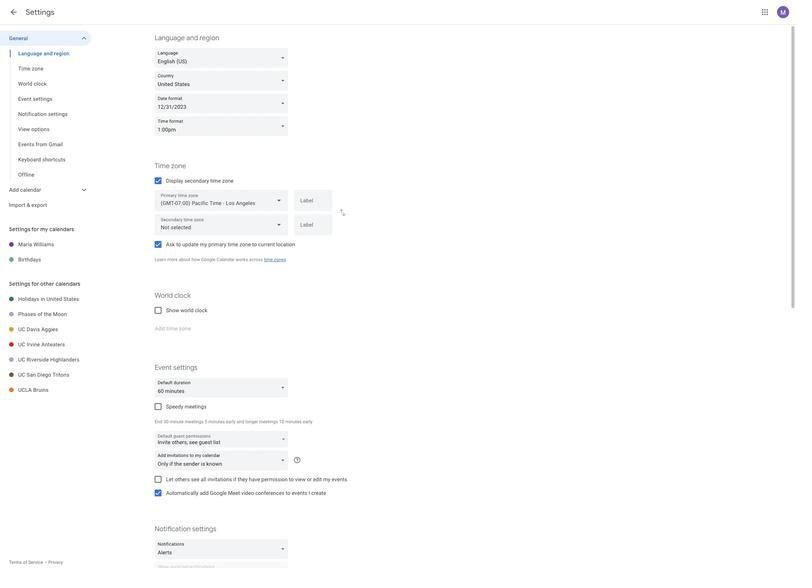 Task type: vqa. For each thing, say whether or not it's contained in the screenshot.
"Maria Williams"
yes



Task type: describe. For each thing, give the bounding box(es) containing it.
holidays in united states tree item
[[0, 292, 91, 307]]

see inside default guest permissions invite others, see guest list
[[189, 439, 198, 445]]

they
[[238, 477, 248, 483]]

1 horizontal spatial notification
[[155, 525, 191, 534]]

other
[[40, 281, 54, 287]]

for for other
[[31, 281, 39, 287]]

uc for uc san diego tritons
[[18, 372, 25, 378]]

settings for my calendars
[[9, 226, 74, 233]]

phases
[[18, 311, 36, 317]]

current
[[258, 241, 275, 248]]

ucla bruins tree item
[[0, 383, 91, 398]]

to right ask
[[176, 241, 181, 248]]

general tree item
[[0, 31, 91, 46]]

about
[[179, 257, 190, 262]]

2 early from the left
[[303, 419, 313, 425]]

or
[[307, 477, 312, 483]]

end 30 minute meetings 5 minutes early and longer meetings 10 minutes early
[[155, 419, 313, 425]]

moon
[[53, 311, 67, 317]]

uc riverside highlanders link
[[18, 352, 91, 367]]

settings for settings for other calendars
[[9, 281, 30, 287]]

calendar
[[217, 257, 235, 262]]

edit
[[313, 477, 322, 483]]

others,
[[172, 439, 188, 445]]

view
[[295, 477, 306, 483]]

settings for other calendars tree
[[0, 292, 91, 398]]

san
[[27, 372, 36, 378]]

of for service
[[23, 560, 27, 565]]

0 vertical spatial world
[[18, 81, 32, 87]]

keyboard
[[18, 157, 41, 163]]

add
[[200, 490, 209, 496]]

5
[[205, 419, 207, 425]]

conferences
[[255, 490, 284, 496]]

0 horizontal spatial notification settings
[[18, 111, 68, 117]]

0 horizontal spatial my
[[40, 226, 48, 233]]

the
[[44, 311, 52, 317]]

uc davis aggies link
[[18, 322, 91, 337]]

others
[[175, 477, 190, 483]]

1 minutes from the left
[[208, 419, 225, 425]]

settings for other calendars
[[9, 281, 80, 287]]

clock inside 'group'
[[34, 81, 47, 87]]

how
[[192, 257, 200, 262]]

terms of service link
[[9, 560, 43, 565]]

settings for settings
[[26, 8, 55, 17]]

uc irvine anteaters link
[[18, 337, 91, 352]]

0 vertical spatial google
[[201, 257, 216, 262]]

1 early from the left
[[226, 419, 236, 425]]

learn more about how google calendar works across time zones
[[155, 257, 286, 262]]

maria williams tree item
[[0, 237, 91, 252]]

1 vertical spatial google
[[210, 490, 227, 496]]

0 horizontal spatial time
[[18, 66, 30, 72]]

terms of service – privacy
[[9, 560, 63, 565]]

bruins
[[33, 387, 49, 393]]

ucla bruins
[[18, 387, 49, 393]]

Label for primary time zone. text field
[[300, 198, 326, 209]]

1 horizontal spatial world clock
[[155, 292, 191, 300]]

0 vertical spatial region
[[200, 34, 219, 42]]

time zones link
[[264, 257, 286, 262]]

speedy meetings
[[166, 404, 207, 410]]

invite
[[158, 439, 170, 445]]

privacy link
[[48, 560, 63, 565]]

diego
[[37, 372, 51, 378]]

0 horizontal spatial region
[[54, 50, 69, 56]]

–
[[44, 560, 47, 565]]

1 horizontal spatial events
[[332, 477, 347, 483]]

birthdays
[[18, 257, 41, 263]]

uc for uc irvine anteaters
[[18, 342, 25, 348]]

primary
[[208, 241, 226, 248]]

irvine
[[27, 342, 40, 348]]

settings for my calendars tree
[[0, 237, 91, 267]]

Label for secondary time zone. text field
[[300, 222, 326, 233]]

0 horizontal spatial language and region
[[18, 50, 69, 56]]

states
[[63, 296, 79, 302]]

secondary
[[184, 178, 209, 184]]

display
[[166, 178, 183, 184]]

let
[[166, 477, 173, 483]]

uc irvine anteaters tree item
[[0, 337, 91, 352]]

if
[[233, 477, 236, 483]]

import
[[9, 202, 25, 208]]

1 horizontal spatial event
[[155, 364, 172, 372]]

for for my
[[31, 226, 39, 233]]

phases of the moon link
[[18, 307, 91, 322]]

add calendar
[[9, 187, 41, 193]]

1 horizontal spatial time
[[155, 162, 170, 171]]

permission
[[261, 477, 288, 483]]

learn
[[155, 257, 166, 262]]

import & export
[[9, 202, 47, 208]]

0 horizontal spatial and
[[44, 50, 53, 56]]

1 vertical spatial notification settings
[[155, 525, 216, 534]]

all
[[201, 477, 206, 483]]

default guest permissions invite others, see guest list
[[158, 434, 220, 445]]

location
[[276, 241, 295, 248]]

zone down general tree item
[[32, 66, 43, 72]]

zone up display
[[171, 162, 186, 171]]

2 horizontal spatial my
[[323, 477, 330, 483]]

0 horizontal spatial world clock
[[18, 81, 47, 87]]

calendars for settings for other calendars
[[56, 281, 80, 287]]

tritons
[[52, 372, 69, 378]]

invite others, see guest list button
[[155, 431, 288, 450]]

i
[[309, 490, 310, 496]]

terms
[[9, 560, 22, 565]]

zones
[[274, 257, 286, 262]]

show world clock
[[166, 307, 207, 314]]

longer
[[245, 419, 258, 425]]

2 horizontal spatial and
[[237, 419, 244, 425]]

0 horizontal spatial events
[[292, 490, 307, 496]]

in
[[41, 296, 45, 302]]

gmail
[[49, 141, 63, 147]]

williams
[[33, 241, 54, 248]]

uc davis aggies
[[18, 326, 58, 332]]

world
[[180, 307, 194, 314]]

anteaters
[[41, 342, 65, 348]]

automatically
[[166, 490, 198, 496]]



Task type: locate. For each thing, give the bounding box(es) containing it.
clock
[[34, 81, 47, 87], [174, 292, 191, 300], [195, 307, 207, 314]]

uc riverside highlanders
[[18, 357, 79, 363]]

early right 10
[[303, 419, 313, 425]]

zone right secondary
[[222, 178, 233, 184]]

4 uc from the top
[[18, 372, 25, 378]]

1 vertical spatial of
[[23, 560, 27, 565]]

2 for from the top
[[31, 281, 39, 287]]

uc left davis
[[18, 326, 25, 332]]

of right terms
[[23, 560, 27, 565]]

0 vertical spatial and
[[186, 34, 198, 42]]

settings up holidays
[[9, 281, 30, 287]]

show
[[166, 307, 179, 314]]

1 vertical spatial and
[[44, 50, 53, 56]]

0 vertical spatial calendars
[[49, 226, 74, 233]]

1 vertical spatial time zone
[[155, 162, 186, 171]]

calendars for settings for my calendars
[[49, 226, 74, 233]]

to
[[176, 241, 181, 248], [252, 241, 257, 248], [289, 477, 294, 483], [286, 490, 290, 496]]

uc for uc riverside highlanders
[[18, 357, 25, 363]]

have
[[249, 477, 260, 483]]

1 horizontal spatial time zone
[[155, 162, 186, 171]]

0 horizontal spatial time zone
[[18, 66, 43, 72]]

of inside tree item
[[37, 311, 43, 317]]

calendars up maria williams tree item on the top of the page
[[49, 226, 74, 233]]

of for the
[[37, 311, 43, 317]]

1 vertical spatial region
[[54, 50, 69, 56]]

language inside 'group'
[[18, 50, 42, 56]]

1 horizontal spatial of
[[37, 311, 43, 317]]

1 vertical spatial calendars
[[56, 281, 80, 287]]

notification
[[18, 111, 47, 117], [155, 525, 191, 534]]

time zone up display
[[155, 162, 186, 171]]

&
[[27, 202, 30, 208]]

export
[[31, 202, 47, 208]]

for up maria williams
[[31, 226, 39, 233]]

group
[[0, 46, 91, 182]]

notification settings
[[18, 111, 68, 117], [155, 525, 216, 534]]

for
[[31, 226, 39, 233], [31, 281, 39, 287]]

0 vertical spatial language
[[155, 34, 185, 42]]

phases of the moon tree item
[[0, 307, 91, 322]]

notification settings up options
[[18, 111, 68, 117]]

from
[[36, 141, 47, 147]]

1 vertical spatial event settings
[[155, 364, 198, 372]]

holidays in united states
[[18, 296, 79, 302]]

works
[[236, 257, 248, 262]]

uc riverside highlanders tree item
[[0, 352, 91, 367]]

privacy
[[48, 560, 63, 565]]

meet
[[228, 490, 240, 496]]

0 vertical spatial events
[[332, 477, 347, 483]]

speedy
[[166, 404, 183, 410]]

1 vertical spatial language and region
[[18, 50, 69, 56]]

0 horizontal spatial notification
[[18, 111, 47, 117]]

guest down permissions
[[199, 439, 212, 445]]

1 horizontal spatial world
[[155, 292, 173, 300]]

settings heading
[[26, 8, 55, 17]]

ask
[[166, 241, 175, 248]]

1 horizontal spatial clock
[[174, 292, 191, 300]]

birthdays tree item
[[0, 252, 91, 267]]

settings right go back image
[[26, 8, 55, 17]]

group containing language and region
[[0, 46, 91, 182]]

early
[[226, 419, 236, 425], [303, 419, 313, 425]]

settings up maria
[[9, 226, 30, 233]]

0 horizontal spatial clock
[[34, 81, 47, 87]]

uc left san
[[18, 372, 25, 378]]

to left "current"
[[252, 241, 257, 248]]

0 horizontal spatial event
[[18, 96, 32, 102]]

across
[[249, 257, 263, 262]]

tree
[[0, 31, 91, 213]]

1 vertical spatial time
[[228, 241, 238, 248]]

world clock
[[18, 81, 47, 87], [155, 292, 191, 300]]

service
[[28, 560, 43, 565]]

1 horizontal spatial language
[[155, 34, 185, 42]]

uc san diego tritons tree item
[[0, 367, 91, 383]]

1 vertical spatial guest
[[199, 439, 212, 445]]

0 vertical spatial clock
[[34, 81, 47, 87]]

language
[[155, 34, 185, 42], [18, 50, 42, 56]]

to right conferences
[[286, 490, 290, 496]]

1 horizontal spatial early
[[303, 419, 313, 425]]

events right the edit
[[332, 477, 347, 483]]

0 horizontal spatial language
[[18, 50, 42, 56]]

0 vertical spatial time
[[210, 178, 221, 184]]

1 horizontal spatial and
[[186, 34, 198, 42]]

1 vertical spatial world
[[155, 292, 173, 300]]

permissions
[[186, 434, 211, 439]]

notification down automatically
[[155, 525, 191, 534]]

0 horizontal spatial guest
[[173, 434, 185, 439]]

1 vertical spatial world clock
[[155, 292, 191, 300]]

notification inside 'group'
[[18, 111, 47, 117]]

highlanders
[[50, 357, 79, 363]]

go back image
[[9, 8, 18, 17]]

uc san diego tritons
[[18, 372, 69, 378]]

my right update
[[200, 241, 207, 248]]

early up invite others, see guest list "popup button"
[[226, 419, 236, 425]]

uc left riverside
[[18, 357, 25, 363]]

uc davis aggies tree item
[[0, 322, 91, 337]]

0 vertical spatial language and region
[[155, 34, 219, 42]]

notification up view options
[[18, 111, 47, 117]]

30
[[163, 419, 169, 425]]

my right the edit
[[323, 477, 330, 483]]

offline
[[18, 172, 34, 178]]

time right primary
[[228, 241, 238, 248]]

time left "zones"
[[264, 257, 273, 262]]

invitations
[[208, 477, 232, 483]]

riverside
[[27, 357, 49, 363]]

my up the williams
[[40, 226, 48, 233]]

settings
[[26, 8, 55, 17], [9, 226, 30, 233], [9, 281, 30, 287]]

0 horizontal spatial event settings
[[18, 96, 52, 102]]

0 vertical spatial settings
[[26, 8, 55, 17]]

meetings up 5
[[185, 404, 207, 410]]

0 vertical spatial see
[[189, 439, 198, 445]]

events left i
[[292, 490, 307, 496]]

time right secondary
[[210, 178, 221, 184]]

1 horizontal spatial time
[[228, 241, 238, 248]]

birthdays link
[[18, 252, 91, 267]]

zone up works
[[239, 241, 251, 248]]

of
[[37, 311, 43, 317], [23, 560, 27, 565]]

uc for uc davis aggies
[[18, 326, 25, 332]]

to left view
[[289, 477, 294, 483]]

2 vertical spatial my
[[323, 477, 330, 483]]

2 minutes from the left
[[285, 419, 302, 425]]

0 horizontal spatial minutes
[[208, 419, 225, 425]]

1 vertical spatial language
[[18, 50, 42, 56]]

1 vertical spatial time
[[155, 162, 170, 171]]

0 vertical spatial for
[[31, 226, 39, 233]]

calendars up states
[[56, 281, 80, 287]]

2 horizontal spatial clock
[[195, 307, 207, 314]]

events
[[18, 141, 34, 147]]

0 vertical spatial notification
[[18, 111, 47, 117]]

1 horizontal spatial minutes
[[285, 419, 302, 425]]

events
[[332, 477, 347, 483], [292, 490, 307, 496]]

0 horizontal spatial world
[[18, 81, 32, 87]]

0 horizontal spatial time
[[210, 178, 221, 184]]

united
[[46, 296, 62, 302]]

display secondary time zone
[[166, 178, 233, 184]]

keyboard shortcuts
[[18, 157, 66, 163]]

2 vertical spatial settings
[[9, 281, 30, 287]]

settings
[[33, 96, 52, 102], [48, 111, 68, 117], [173, 364, 198, 372], [192, 525, 216, 534]]

2 vertical spatial time
[[264, 257, 273, 262]]

1 vertical spatial for
[[31, 281, 39, 287]]

ask to update my primary time zone to current location
[[166, 241, 295, 248]]

2 uc from the top
[[18, 342, 25, 348]]

1 for from the top
[[31, 226, 39, 233]]

0 vertical spatial of
[[37, 311, 43, 317]]

of left the
[[37, 311, 43, 317]]

0 horizontal spatial of
[[23, 560, 27, 565]]

meetings left 10
[[259, 419, 278, 425]]

1 vertical spatial events
[[292, 490, 307, 496]]

10
[[279, 419, 284, 425]]

time
[[18, 66, 30, 72], [155, 162, 170, 171]]

end
[[155, 419, 162, 425]]

time zone inside 'group'
[[18, 66, 43, 72]]

calendars
[[49, 226, 74, 233], [56, 281, 80, 287]]

uc left "irvine"
[[18, 342, 25, 348]]

2 vertical spatial and
[[237, 419, 244, 425]]

0 vertical spatial my
[[40, 226, 48, 233]]

google down 'invitations'
[[210, 490, 227, 496]]

minutes right 5
[[208, 419, 225, 425]]

calendar
[[20, 187, 41, 193]]

1 vertical spatial event
[[155, 364, 172, 372]]

guest up others,
[[173, 434, 185, 439]]

1 vertical spatial my
[[200, 241, 207, 248]]

view
[[18, 126, 30, 132]]

phases of the moon
[[18, 311, 67, 317]]

1 vertical spatial clock
[[174, 292, 191, 300]]

1 horizontal spatial guest
[[199, 439, 212, 445]]

event inside 'group'
[[18, 96, 32, 102]]

1 uc from the top
[[18, 326, 25, 332]]

see
[[189, 439, 198, 445], [191, 477, 199, 483]]

general
[[9, 35, 28, 41]]

time zone
[[18, 66, 43, 72], [155, 162, 186, 171]]

default
[[158, 434, 172, 439]]

and
[[186, 34, 198, 42], [44, 50, 53, 56], [237, 419, 244, 425]]

uc inside tree item
[[18, 326, 25, 332]]

0 vertical spatial event
[[18, 96, 32, 102]]

1 horizontal spatial event settings
[[155, 364, 198, 372]]

minutes
[[208, 419, 225, 425], [285, 419, 302, 425]]

meetings left 5
[[185, 419, 204, 425]]

1 vertical spatial notification
[[155, 525, 191, 534]]

1 horizontal spatial region
[[200, 34, 219, 42]]

0 vertical spatial world clock
[[18, 81, 47, 87]]

aggies
[[41, 326, 58, 332]]

events from gmail
[[18, 141, 63, 147]]

let others see all invitations if they have permission to view or edit my events
[[166, 477, 347, 483]]

see down permissions
[[189, 439, 198, 445]]

ucla bruins link
[[18, 383, 91, 398]]

0 horizontal spatial early
[[226, 419, 236, 425]]

uc inside tree item
[[18, 342, 25, 348]]

for left other
[[31, 281, 39, 287]]

list
[[213, 439, 220, 445]]

maria
[[18, 241, 32, 248]]

1 horizontal spatial language and region
[[155, 34, 219, 42]]

holidays
[[18, 296, 39, 302]]

time zone down general on the top of the page
[[18, 66, 43, 72]]

1 horizontal spatial my
[[200, 241, 207, 248]]

0 vertical spatial event settings
[[18, 96, 52, 102]]

automatically add google meet video conferences to events i create
[[166, 490, 326, 496]]

3 uc from the top
[[18, 357, 25, 363]]

0 vertical spatial notification settings
[[18, 111, 68, 117]]

0 vertical spatial guest
[[173, 434, 185, 439]]

0 vertical spatial time
[[18, 66, 30, 72]]

settings for settings for my calendars
[[9, 226, 30, 233]]

2 vertical spatial clock
[[195, 307, 207, 314]]

1 vertical spatial see
[[191, 477, 199, 483]]

create
[[311, 490, 326, 496]]

notification settings down automatically
[[155, 525, 216, 534]]

1 vertical spatial settings
[[9, 226, 30, 233]]

minutes right 10
[[285, 419, 302, 425]]

0 vertical spatial time zone
[[18, 66, 43, 72]]

tree containing general
[[0, 31, 91, 213]]

more
[[167, 257, 178, 262]]

see left all
[[191, 477, 199, 483]]

maria williams
[[18, 241, 54, 248]]

uc irvine anteaters
[[18, 342, 65, 348]]

2 horizontal spatial time
[[264, 257, 273, 262]]

google right how
[[201, 257, 216, 262]]

zone
[[32, 66, 43, 72], [171, 162, 186, 171], [222, 178, 233, 184], [239, 241, 251, 248]]

time up display
[[155, 162, 170, 171]]

time
[[210, 178, 221, 184], [228, 241, 238, 248], [264, 257, 273, 262]]

add
[[9, 187, 19, 193]]

time down general on the top of the page
[[18, 66, 30, 72]]

None field
[[155, 48, 291, 68], [155, 71, 291, 91], [155, 94, 291, 113], [155, 116, 291, 136], [155, 190, 288, 211], [155, 214, 288, 235], [155, 378, 291, 398], [155, 451, 291, 470], [155, 539, 291, 559], [155, 48, 291, 68], [155, 71, 291, 91], [155, 94, 291, 113], [155, 116, 291, 136], [155, 190, 288, 211], [155, 214, 288, 235], [155, 378, 291, 398], [155, 451, 291, 470], [155, 539, 291, 559]]

ucla
[[18, 387, 32, 393]]

1 horizontal spatial notification settings
[[155, 525, 216, 534]]



